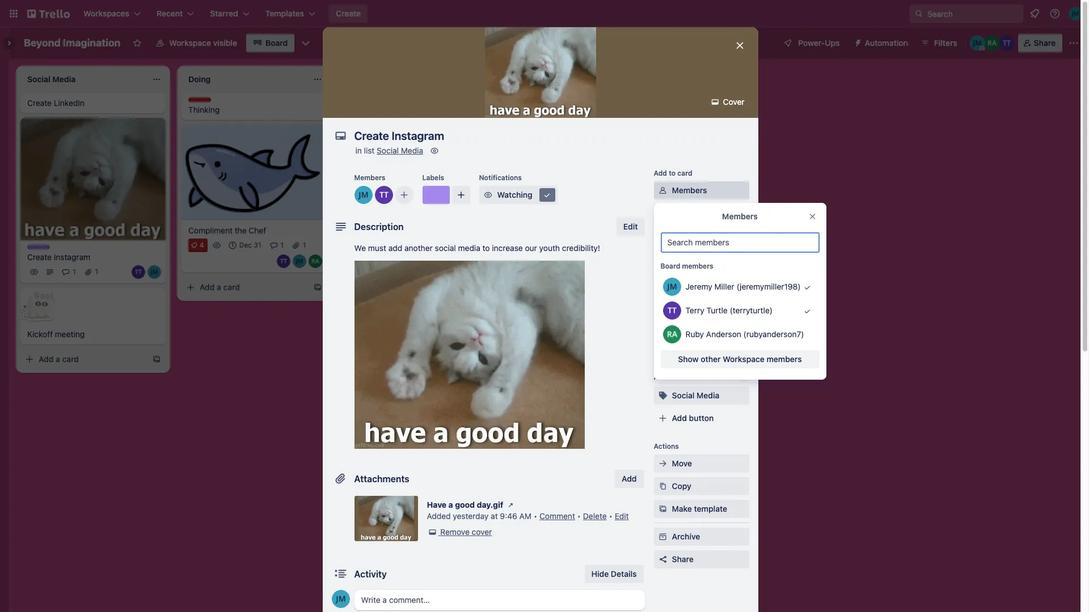 Task type: locate. For each thing, give the bounding box(es) containing it.
0 horizontal spatial power-ups
[[654, 328, 691, 337]]

power-ups inside button
[[799, 38, 840, 48]]

linkedin
[[54, 98, 84, 108]]

create inside create linkedin link
[[27, 98, 52, 108]]

1 vertical spatial add a card button
[[20, 351, 148, 369]]

share button down 0 notifications icon
[[1018, 34, 1063, 52]]

add a card
[[200, 282, 240, 292], [39, 355, 79, 365]]

0 vertical spatial automation
[[865, 38, 908, 48]]

share left show menu icon
[[1034, 38, 1056, 48]]

0 horizontal spatial list
[[364, 146, 375, 155]]

this member was added to card image
[[796, 300, 820, 323]]

at
[[491, 512, 498, 522]]

workspace down "ruby anderson (rubyanderson7)" at the bottom of page
[[723, 355, 765, 364]]

0 notifications image
[[1028, 7, 1042, 20]]

card for the bottommost create from template… icon
[[62, 355, 79, 365]]

0 vertical spatial a
[[217, 282, 221, 292]]

checklist link
[[654, 227, 749, 245]]

share for the leftmost share button
[[672, 555, 694, 565]]

ruby anderson (rubyanderson7) image
[[984, 35, 1000, 51], [663, 326, 681, 344]]

list
[[568, 73, 579, 83], [364, 146, 375, 155]]

social up add button
[[672, 391, 695, 401]]

sm image inside watching button
[[483, 190, 494, 201]]

attachment button
[[654, 272, 749, 291]]

in
[[356, 146, 362, 155]]

add members to card image
[[400, 190, 409, 201]]

media up add members to card icon
[[401, 146, 423, 155]]

0 horizontal spatial social
[[377, 146, 399, 155]]

board
[[266, 38, 288, 48], [661, 262, 681, 271]]

card up members link
[[678, 169, 693, 178]]

1 horizontal spatial social
[[672, 391, 695, 401]]

social
[[377, 146, 399, 155], [672, 391, 695, 401]]

create inside create button
[[336, 9, 361, 18]]

0 vertical spatial ruby anderson (rubyanderson7) image
[[984, 35, 1000, 51]]

create linkedin
[[27, 98, 84, 108]]

another inside button
[[537, 73, 566, 83]]

0 horizontal spatial power-
[[654, 328, 678, 337]]

1 horizontal spatial share button
[[1018, 34, 1063, 52]]

move link
[[654, 455, 749, 473]]

board left "customize views" icon
[[266, 38, 288, 48]]

0 vertical spatial workspace
[[169, 38, 211, 48]]

0 vertical spatial another
[[537, 73, 566, 83]]

archive
[[672, 532, 700, 542]]

filters
[[934, 38, 958, 48]]

0 vertical spatial power-ups
[[799, 38, 840, 48]]

checklist
[[672, 231, 707, 241]]

color: purple, title: none image up create instagram
[[27, 245, 50, 250]]

1 vertical spatial power-
[[654, 328, 678, 337]]

meeting
[[55, 330, 85, 340]]

0 vertical spatial list
[[568, 73, 579, 83]]

show menu image
[[1069, 37, 1080, 49]]

color: purple, title: none image right add members to card icon
[[422, 186, 450, 204]]

sm image inside the social media button
[[657, 390, 669, 402]]

members down the add to card
[[672, 186, 707, 195]]

workspace left visible
[[169, 38, 211, 48]]

0 vertical spatial power-
[[799, 38, 825, 48]]

hide
[[592, 570, 609, 579]]

2 vertical spatial power-
[[689, 344, 716, 354]]

jeremy miller (jeremymiller198) image
[[663, 278, 681, 296]]

create from template… image
[[313, 283, 322, 292]]

create inside create instagram link
[[27, 253, 52, 262]]

1 vertical spatial add a card
[[39, 355, 79, 365]]

0 horizontal spatial to
[[483, 243, 490, 253]]

sm image
[[849, 34, 865, 50], [429, 145, 440, 157], [657, 185, 669, 196], [542, 190, 553, 201], [505, 500, 517, 511], [657, 504, 669, 515], [427, 527, 438, 539]]

1 vertical spatial share
[[672, 555, 694, 565]]

move
[[672, 459, 692, 469]]

star or unstar board image
[[133, 39, 142, 48]]

create linkedin link
[[27, 98, 159, 109]]

add a card down 4
[[200, 282, 240, 292]]

sm image inside archive link
[[657, 532, 669, 543]]

delete link
[[583, 512, 607, 522]]

1 vertical spatial labels
[[672, 208, 697, 218]]

add power-ups
[[672, 344, 731, 354]]

0 horizontal spatial card
[[62, 355, 79, 365]]

turtle
[[707, 306, 728, 316]]

sm image inside checklist 'link'
[[657, 230, 669, 242]]

1 horizontal spatial power-
[[689, 344, 716, 354]]

comment link
[[540, 512, 575, 522]]

another
[[537, 73, 566, 83], [405, 243, 433, 253]]

4
[[200, 241, 204, 250]]

2 horizontal spatial card
[[678, 169, 693, 178]]

color: purple, title: none image
[[422, 186, 450, 204], [27, 245, 50, 250]]

must
[[368, 243, 386, 253]]

members down (rubyanderson7)
[[767, 355, 802, 364]]

2 horizontal spatial members
[[722, 212, 758, 221]]

1 vertical spatial board
[[661, 262, 681, 271]]

1 horizontal spatial power-ups
[[799, 38, 840, 48]]

social media button
[[654, 387, 749, 405]]

terry turtle (terryturtle) image left add members to card icon
[[375, 186, 393, 204]]

sm image down the added at the bottom left of page
[[427, 527, 438, 539]]

None text field
[[349, 126, 723, 146]]

to right the media at the left top of page
[[483, 243, 490, 253]]

1 vertical spatial card
[[223, 282, 240, 292]]

1 horizontal spatial create from template… image
[[474, 103, 483, 112]]

create
[[336, 9, 361, 18], [27, 98, 52, 108], [27, 253, 52, 262]]

0 horizontal spatial create from template… image
[[152, 355, 161, 365]]

ruby anderson (rubyanderson7) image left ruby
[[663, 326, 681, 344]]

0 vertical spatial social
[[377, 146, 399, 155]]

0 vertical spatial add a card
[[200, 282, 240, 292]]

1 vertical spatial members
[[672, 186, 707, 195]]

0 horizontal spatial add a card button
[[20, 351, 148, 369]]

card
[[678, 169, 693, 178], [223, 282, 240, 292], [62, 355, 79, 365]]

0 vertical spatial labels
[[422, 174, 444, 182]]

other
[[701, 355, 721, 364]]

1 horizontal spatial ruby anderson (rubyanderson7) image
[[984, 35, 1000, 51]]

1 horizontal spatial a
[[217, 282, 221, 292]]

add a card button
[[182, 278, 309, 297], [20, 351, 148, 369]]

members link
[[654, 182, 749, 200]]

workspace
[[169, 38, 211, 48], [723, 355, 765, 364]]

2 vertical spatial members
[[722, 212, 758, 221]]

attachment
[[672, 276, 716, 286]]

dates button
[[654, 250, 749, 268]]

labels down social media "link"
[[422, 174, 444, 182]]

sm image inside make template link
[[657, 504, 669, 515]]

ups down terry
[[678, 328, 691, 337]]

dates
[[672, 254, 694, 263]]

0 horizontal spatial share
[[672, 555, 694, 565]]

1 horizontal spatial to
[[669, 169, 676, 178]]

1 horizontal spatial media
[[697, 391, 720, 401]]

0 horizontal spatial labels
[[422, 174, 444, 182]]

archive link
[[654, 528, 749, 546]]

1 vertical spatial power-ups
[[654, 328, 691, 337]]

automation left filters button at the top
[[865, 38, 908, 48]]

card down dec 31 checkbox
[[223, 282, 240, 292]]

0 horizontal spatial media
[[401, 146, 423, 155]]

power-
[[799, 38, 825, 48], [654, 328, 678, 337], [689, 344, 716, 354]]

Write a comment text field
[[354, 591, 645, 611]]

media up button
[[697, 391, 720, 401]]

1 vertical spatial social
[[672, 391, 695, 401]]

1 vertical spatial another
[[405, 243, 433, 253]]

social inside button
[[672, 391, 695, 401]]

terry turtle (terryturtle) image down create instagram link
[[132, 266, 145, 279]]

1
[[281, 241, 284, 250], [303, 241, 306, 250], [73, 268, 76, 277], [95, 268, 98, 277]]

share button
[[1018, 34, 1063, 52], [654, 551, 749, 569]]

sm image for move
[[657, 459, 669, 470]]

thinking
[[188, 105, 220, 115]]

add button
[[615, 470, 644, 489]]

added yesterday at 9:46 am
[[427, 512, 532, 522]]

add a card button down dec 31 checkbox
[[182, 278, 309, 297]]

share down archive
[[672, 555, 694, 565]]

2 horizontal spatial ups
[[825, 38, 840, 48]]

1 horizontal spatial another
[[537, 73, 566, 83]]

0 horizontal spatial a
[[56, 355, 60, 365]]

create instagram link
[[27, 252, 159, 264]]

1 horizontal spatial labels
[[672, 208, 697, 218]]

0 horizontal spatial another
[[405, 243, 433, 253]]

0 horizontal spatial add a card
[[39, 355, 79, 365]]

card down meeting at the bottom of the page
[[62, 355, 79, 365]]

visible
[[213, 38, 237, 48]]

0 vertical spatial share button
[[1018, 34, 1063, 52]]

0 horizontal spatial color: purple, title: none image
[[27, 245, 50, 250]]

terry turtle (terryturtle) image
[[999, 35, 1015, 51]]

1 horizontal spatial add a card
[[200, 282, 240, 292]]

add
[[389, 243, 402, 253]]

2 vertical spatial ups
[[716, 344, 731, 354]]

members down "in"
[[354, 174, 386, 182]]

sm image down the add to card
[[657, 185, 669, 196]]

add a card down kickoff meeting
[[39, 355, 79, 365]]

template
[[694, 504, 728, 514]]

ups left automation button
[[825, 38, 840, 48]]

1 vertical spatial list
[[364, 146, 375, 155]]

sm image right power-ups button
[[849, 34, 865, 50]]

a
[[217, 282, 221, 292], [56, 355, 60, 365], [449, 501, 453, 510]]

add power-ups link
[[654, 340, 749, 359]]

thoughts
[[188, 98, 220, 106]]

2 vertical spatial card
[[62, 355, 79, 365]]

sm image for checklist
[[657, 230, 669, 242]]

0 vertical spatial members
[[354, 174, 386, 182]]

1 vertical spatial ruby anderson (rubyanderson7) image
[[663, 326, 681, 344]]

share button down archive link
[[654, 551, 749, 569]]

members up attachment
[[682, 262, 714, 271]]

add inside button
[[520, 73, 535, 83]]

power-ups
[[799, 38, 840, 48], [654, 328, 691, 337]]

remove cover link
[[427, 527, 492, 539]]

0 vertical spatial share
[[1034, 38, 1056, 48]]

thoughts thinking
[[188, 98, 220, 115]]

1 horizontal spatial share
[[1034, 38, 1056, 48]]

sm image right social media "link"
[[429, 145, 440, 157]]

to up members link
[[669, 169, 676, 178]]

fields
[[703, 299, 726, 309]]

sm image inside labels link
[[657, 208, 669, 219]]

1 horizontal spatial automation
[[865, 38, 908, 48]]

1 vertical spatial share button
[[654, 551, 749, 569]]

labels up checklist on the top right
[[672, 208, 697, 218]]

jeremy miller (jeremymiller198) image
[[1069, 7, 1083, 20], [970, 35, 986, 51], [354, 186, 373, 204], [293, 255, 306, 268], [148, 266, 161, 279], [332, 591, 350, 609]]

0 vertical spatial create
[[336, 9, 361, 18]]

0 vertical spatial board
[[266, 38, 288, 48]]

1 vertical spatial workspace
[[723, 355, 765, 364]]

share
[[1034, 38, 1056, 48], [672, 555, 694, 565]]

sm image inside automation button
[[849, 34, 865, 50]]

0 horizontal spatial workspace
[[169, 38, 211, 48]]

beyond
[[24, 37, 61, 49]]

sm image left make
[[657, 504, 669, 515]]

add to card
[[654, 169, 693, 178]]

automation down the show
[[654, 373, 693, 382]]

terry turtle (terryturtle) image left terry
[[663, 302, 681, 320]]

1 horizontal spatial color: purple, title: none image
[[422, 186, 450, 204]]

1 vertical spatial create
[[27, 98, 52, 108]]

terry turtle (terryturtle) image
[[375, 186, 393, 204], [277, 255, 291, 268], [132, 266, 145, 279], [663, 302, 681, 320]]

0 vertical spatial add a card button
[[182, 278, 309, 297]]

add a card button down kickoff meeting link
[[20, 351, 148, 369]]

2 horizontal spatial a
[[449, 501, 453, 510]]

1 horizontal spatial card
[[223, 282, 240, 292]]

instagram
[[54, 253, 90, 262]]

share for the top share button
[[1034, 38, 1056, 48]]

terry turtle (terryturtle)
[[686, 306, 773, 316]]

members up search members text box on the right of the page
[[722, 212, 758, 221]]

sm image
[[710, 96, 721, 108], [483, 190, 494, 201], [657, 208, 669, 219], [657, 230, 669, 242], [657, 390, 669, 402], [657, 459, 669, 470], [657, 481, 669, 493], [657, 532, 669, 543]]

sm image inside members link
[[657, 185, 669, 196]]

2 vertical spatial create
[[27, 253, 52, 262]]

sm image right watching
[[542, 190, 553, 201]]

social right "in"
[[377, 146, 399, 155]]

create from template… image
[[474, 103, 483, 112], [152, 355, 161, 365]]

board up jeremy miller (jeremymiller198) image
[[661, 262, 681, 271]]

create button
[[329, 5, 368, 23]]

media
[[401, 146, 423, 155], [697, 391, 720, 401]]

0 horizontal spatial automation
[[654, 373, 693, 382]]

Search members text field
[[661, 233, 820, 253]]

0 horizontal spatial members
[[354, 174, 386, 182]]

1 horizontal spatial ups
[[716, 344, 731, 354]]

to
[[669, 169, 676, 178], [483, 243, 490, 253]]

am
[[520, 512, 532, 522]]

0 horizontal spatial members
[[682, 262, 714, 271]]

1 horizontal spatial workspace
[[723, 355, 765, 364]]

credibility!
[[562, 243, 600, 253]]

0 vertical spatial card
[[678, 169, 693, 178]]

0 horizontal spatial ruby anderson (rubyanderson7) image
[[663, 326, 681, 344]]

1 horizontal spatial list
[[568, 73, 579, 83]]

sm image inside copy link
[[657, 481, 669, 493]]

edit inside button
[[624, 222, 638, 232]]

ups
[[825, 38, 840, 48], [678, 328, 691, 337], [716, 344, 731, 354]]

Dec 31 checkbox
[[226, 239, 265, 252]]

good
[[455, 501, 475, 510]]

1 horizontal spatial add a card button
[[182, 278, 309, 297]]

0 vertical spatial ups
[[825, 38, 840, 48]]

members
[[682, 262, 714, 271], [767, 355, 802, 364]]

ups down anderson
[[716, 344, 731, 354]]

compliment the chef link
[[188, 225, 320, 236]]

media
[[458, 243, 481, 253]]

sm image inside move link
[[657, 459, 669, 470]]

members
[[354, 174, 386, 182], [672, 186, 707, 195], [722, 212, 758, 221]]

create for create linkedin
[[27, 98, 52, 108]]

thinking link
[[188, 104, 320, 116]]

ruby anderson (rubyanderson7) image down search field
[[984, 35, 1000, 51]]

0 vertical spatial create from template… image
[[474, 103, 483, 112]]

2 horizontal spatial power-
[[799, 38, 825, 48]]

cover
[[721, 97, 745, 107]]

add a card button for the bottommost create from template… icon
[[20, 351, 148, 369]]

1 vertical spatial members
[[767, 355, 802, 364]]

1 horizontal spatial board
[[661, 262, 681, 271]]

0 horizontal spatial board
[[266, 38, 288, 48]]

1 vertical spatial edit
[[615, 512, 629, 522]]



Task type: describe. For each thing, give the bounding box(es) containing it.
actions
[[654, 443, 679, 451]]

color: bold red, title: "thoughts" element
[[188, 98, 220, 106]]

have\_a\_good\_day.gif image
[[354, 261, 585, 449]]

workspace visible
[[169, 38, 237, 48]]

youth
[[539, 243, 560, 253]]

activity
[[354, 570, 387, 580]]

board members
[[661, 262, 714, 271]]

sm image inside cover link
[[710, 96, 721, 108]]

1 horizontal spatial members
[[767, 355, 802, 364]]

hide details
[[592, 570, 637, 579]]

board for board
[[266, 38, 288, 48]]

cover link
[[706, 93, 752, 111]]

automation button
[[849, 34, 915, 52]]

add button button
[[654, 410, 749, 428]]

1 vertical spatial create from template… image
[[152, 355, 161, 365]]

have
[[427, 501, 447, 510]]

custom fields
[[672, 299, 726, 309]]

our
[[525, 243, 537, 253]]

details
[[611, 570, 637, 579]]

workspace inside button
[[169, 38, 211, 48]]

make template
[[672, 504, 728, 514]]

kickoff
[[27, 330, 53, 340]]

(jeremymiller198)
[[737, 282, 801, 292]]

chef
[[249, 226, 266, 235]]

imagination
[[63, 37, 121, 49]]

kickoff meeting link
[[27, 329, 159, 341]]

miller
[[715, 282, 735, 292]]

power- inside power-ups button
[[799, 38, 825, 48]]

watching
[[497, 190, 533, 200]]

board for board members
[[661, 262, 681, 271]]

(rubyanderson7)
[[744, 330, 804, 339]]

make template link
[[654, 501, 749, 519]]

anderson
[[706, 330, 742, 339]]

hide details link
[[585, 566, 644, 584]]

edit button
[[617, 218, 645, 236]]

filters button
[[917, 34, 961, 52]]

show other workspace members link
[[661, 351, 820, 369]]

Search field
[[924, 5, 1023, 22]]

ruby
[[686, 330, 704, 339]]

we
[[354, 243, 366, 253]]

compliment
[[188, 226, 233, 235]]

copy link
[[654, 478, 749, 496]]

9:46
[[500, 512, 517, 522]]

custom fields button
[[654, 298, 749, 310]]

day.gif
[[477, 501, 504, 510]]

yesterday
[[453, 512, 489, 522]]

0 vertical spatial members
[[682, 262, 714, 271]]

added
[[427, 512, 451, 522]]

the
[[235, 226, 247, 235]]

Board name text field
[[18, 34, 126, 52]]

attachments
[[354, 474, 410, 485]]

open information menu image
[[1050, 8, 1061, 19]]

power- inside add power-ups link
[[689, 344, 716, 354]]

show other workspace members
[[678, 355, 802, 364]]

sm image for archive
[[657, 532, 669, 543]]

jeremy miller (jeremymiller198)
[[686, 282, 801, 292]]

show
[[678, 355, 699, 364]]

0 vertical spatial color: purple, title: none image
[[422, 186, 450, 204]]

0 vertical spatial media
[[401, 146, 423, 155]]

edit link
[[615, 512, 629, 522]]

ruby anderson (rubyanderson7) image
[[309, 255, 322, 268]]

board link
[[246, 34, 295, 52]]

button
[[689, 414, 714, 423]]

social
[[435, 243, 456, 253]]

jeremy
[[686, 282, 713, 292]]

in list social media
[[356, 146, 423, 155]]

31
[[254, 241, 261, 250]]

labels link
[[654, 204, 749, 222]]

ups inside add power-ups link
[[716, 344, 731, 354]]

media inside the social media button
[[697, 391, 720, 401]]

create for create
[[336, 9, 361, 18]]

this member was added to card image
[[796, 276, 820, 300]]

custom
[[672, 299, 701, 309]]

1 horizontal spatial members
[[672, 186, 707, 195]]

increase
[[492, 243, 523, 253]]

search image
[[915, 9, 924, 18]]

beyond imagination
[[24, 37, 121, 49]]

primary element
[[0, 0, 1090, 27]]

kickoff meeting
[[27, 330, 85, 340]]

0 horizontal spatial share button
[[654, 551, 749, 569]]

back to home image
[[27, 5, 70, 23]]

sm image for watching
[[483, 190, 494, 201]]

workspace visible button
[[149, 34, 244, 52]]

1 vertical spatial automation
[[654, 373, 693, 382]]

sm image for copy
[[657, 481, 669, 493]]

customize views image
[[300, 37, 312, 49]]

automation inside button
[[865, 38, 908, 48]]

create instagram
[[27, 253, 90, 262]]

have a good day.gif
[[427, 501, 504, 510]]

sm image up '9:46'
[[505, 500, 517, 511]]

delete
[[583, 512, 607, 522]]

copy
[[672, 482, 692, 491]]

make
[[672, 504, 692, 514]]

comment
[[540, 512, 575, 522]]

add another list button
[[499, 66, 654, 91]]

create for create instagram
[[27, 253, 52, 262]]

add a card button for create from template… image at left top
[[182, 278, 309, 297]]

ups inside power-ups button
[[825, 38, 840, 48]]

power-ups button
[[776, 34, 847, 52]]

social media link
[[377, 146, 423, 155]]

1 vertical spatial ups
[[678, 328, 691, 337]]

1 vertical spatial to
[[483, 243, 490, 253]]

list inside button
[[568, 73, 579, 83]]

(terryturtle)
[[730, 306, 773, 316]]

terry turtle (terryturtle) image left ruby anderson (rubyanderson7) icon
[[277, 255, 291, 268]]

dec
[[239, 241, 252, 250]]

1 vertical spatial color: purple, title: none image
[[27, 245, 50, 250]]

notifications
[[479, 174, 522, 182]]

2 vertical spatial a
[[449, 501, 453, 510]]

we must add another social media to increase our youth credibility!
[[354, 243, 600, 253]]

remove
[[441, 528, 470, 537]]

compliment the chef
[[188, 226, 266, 235]]

description
[[354, 222, 404, 232]]

cover
[[472, 528, 492, 537]]

0 vertical spatial to
[[669, 169, 676, 178]]

sm image for labels
[[657, 208, 669, 219]]

1 vertical spatial a
[[56, 355, 60, 365]]

sm image inside watching button
[[542, 190, 553, 201]]

social media
[[672, 391, 720, 401]]

card for create from template… image at left top
[[223, 282, 240, 292]]

add another list
[[520, 73, 579, 83]]



Task type: vqa. For each thing, say whether or not it's contained in the screenshot.
sm icon within Checklist link
yes



